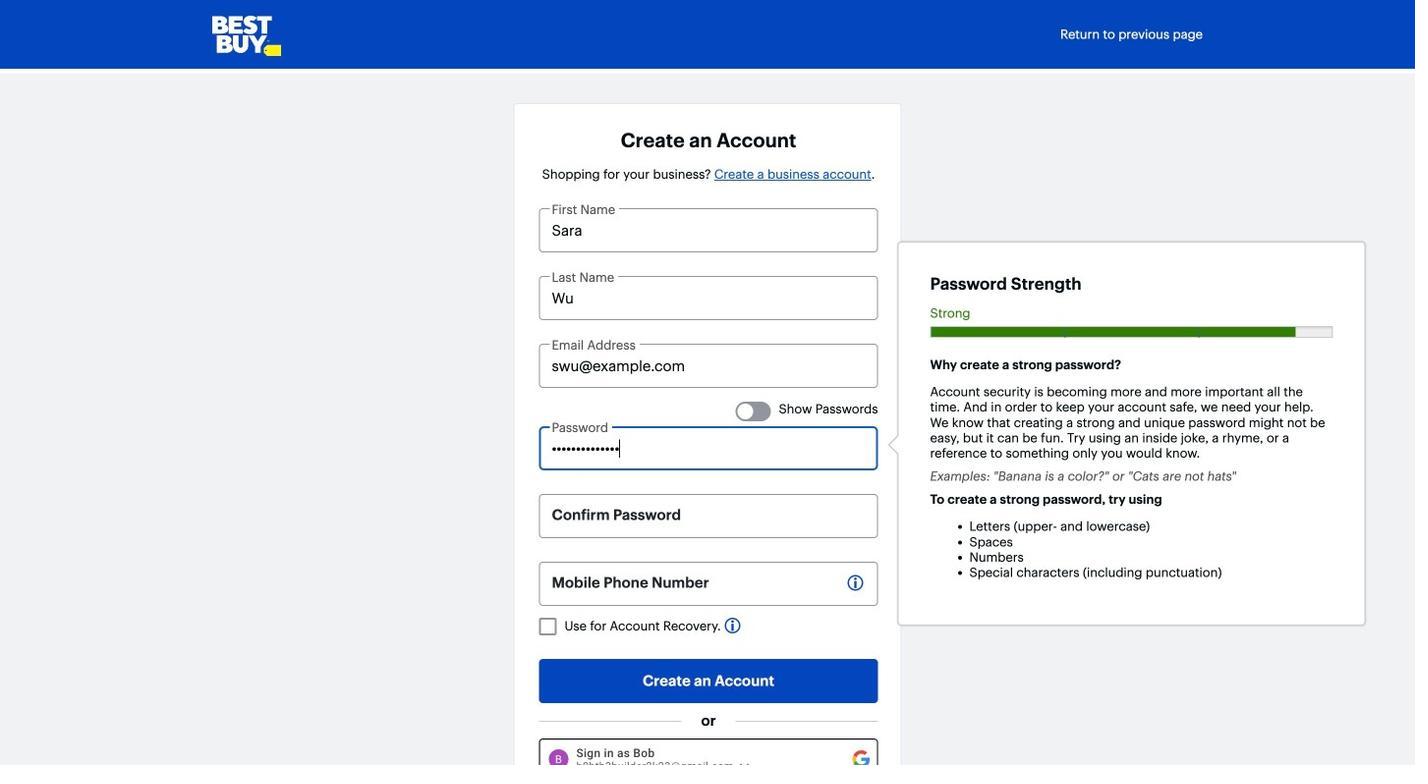 Task type: locate. For each thing, give the bounding box(es) containing it.
0 vertical spatial   text field
[[539, 208, 878, 253]]

best buy home image
[[212, 0, 281, 69]]

1 vertical spatial   text field
[[539, 276, 878, 320]]

  password field
[[539, 494, 878, 539]]

  telephone field
[[539, 562, 878, 606]]

Use this mobile number for Account Recovery. checkbox
[[539, 618, 557, 636]]

ex. "Nine+twelve=21" password field
[[539, 427, 878, 471]]

  email field
[[539, 344, 878, 388]]

  text field
[[539, 208, 878, 253], [539, 276, 878, 320]]

2   text field from the top
[[539, 276, 878, 320]]

account recovery phone info image
[[725, 618, 741, 634]]



Task type: vqa. For each thing, say whether or not it's contained in the screenshot.
The Best Buy Home image
yes



Task type: describe. For each thing, give the bounding box(es) containing it.
1   text field from the top
[[539, 208, 878, 253]]

mobile phone number info image
[[848, 576, 863, 591]]



